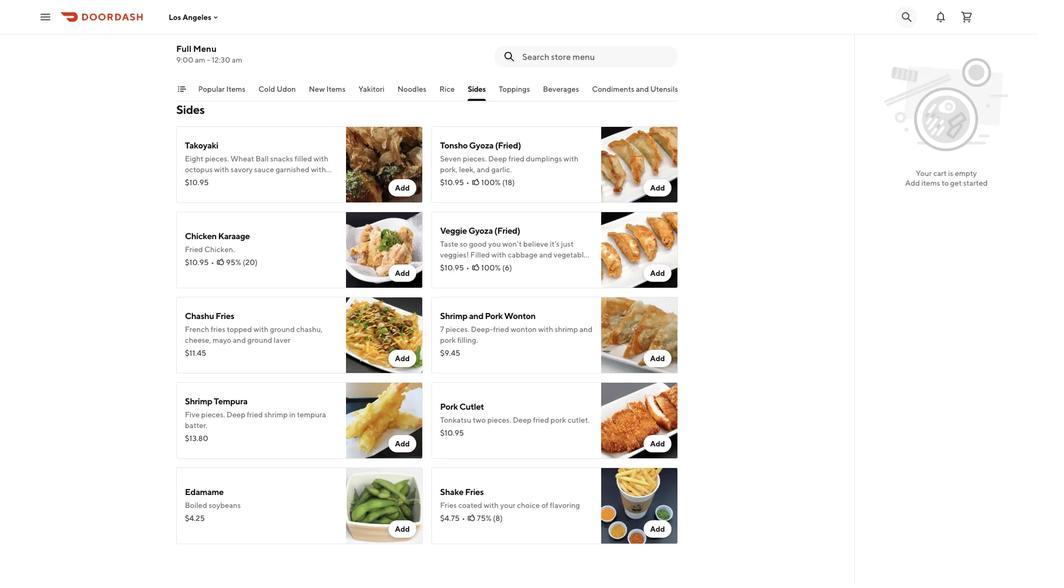 Task type: vqa. For each thing, say whether or not it's contained in the screenshot.
pieces. within the Takoyaki Eight Pieces. Wheat Ball Snacks Filled With Octopus With Savory Sauce Garnished With Bonito Shavings And Green Laver.
yes



Task type: locate. For each thing, give the bounding box(es) containing it.
1 horizontal spatial fries
[[440, 501, 457, 510]]

0 vertical spatial tempura
[[278, 22, 307, 31]]

0 horizontal spatial pork
[[440, 402, 458, 412]]

started
[[963, 179, 988, 188]]

shake
[[440, 487, 464, 498]]

chicken karaage fried chicken.
[[185, 231, 250, 254]]

laver.
[[276, 176, 294, 185]]

with inside tonsho gyoza (fried) seven pieces. deep fried dumplings with pork, leek, and garlic.
[[564, 154, 579, 163]]

2 vertical spatial shrimp
[[264, 411, 288, 420]]

fried inside tonsho gyoza (fried) seven pieces. deep fried dumplings with pork, leek, and garlic.
[[509, 154, 524, 163]]

rice right "noodles"
[[439, 85, 455, 94]]

pork cutlet tonkatsu two pieces. deep fried pork cutlet. $10.95
[[440, 402, 590, 438]]

rice inside the "tempura rice four shrimp tempuras with tempura sauce over rice. $16.70"
[[220, 8, 237, 19]]

1 vertical spatial ground
[[247, 336, 272, 345]]

fries up coated
[[465, 487, 484, 498]]

0 vertical spatial pork
[[485, 311, 503, 321]]

• right $4.75
[[462, 514, 465, 523]]

and inside tonsho gyoza (fried) seven pieces. deep fried dumplings with pork, leek, and garlic.
[[477, 165, 490, 174]]

deep inside tonsho gyoza (fried) seven pieces. deep fried dumplings with pork, leek, and garlic.
[[488, 154, 507, 163]]

$10.95 down pork,
[[440, 178, 464, 187]]

0 vertical spatial tempura
[[185, 8, 219, 19]]

fried left in
[[247, 411, 263, 420]]

rice.
[[202, 33, 216, 42]]

show menu categories image
[[177, 85, 186, 94]]

french
[[185, 325, 209, 334]]

chashu fries french fries topped with ground chashu, cheese, mayo and ground laver $11.45
[[185, 311, 323, 358]]

pieces. up batter.
[[201, 411, 225, 420]]

$10.95 down the fried
[[185, 258, 209, 267]]

and left utensils on the top of the page
[[636, 85, 649, 94]]

$10.95 • down veggie
[[440, 264, 469, 273]]

add
[[905, 179, 920, 188], [395, 184, 410, 192], [650, 184, 665, 192], [395, 269, 410, 278], [650, 269, 665, 278], [395, 354, 410, 363], [650, 354, 665, 363], [395, 440, 410, 449], [650, 440, 665, 449], [395, 525, 410, 534], [650, 525, 665, 534]]

-
[[207, 55, 210, 64]]

75% (8)
[[477, 514, 503, 523]]

0 horizontal spatial sauce
[[254, 165, 274, 174]]

rice up tempuras
[[220, 8, 237, 19]]

fried
[[185, 245, 203, 254]]

get
[[950, 179, 962, 188]]

shrimp tempura image
[[346, 383, 423, 460]]

and inside takoyaki eight pieces. wheat ball snacks filled with octopus with savory sauce garnished with bonito shavings and green laver.
[[240, 176, 253, 185]]

items right 'popular'
[[226, 85, 245, 94]]

$10.95 • down pork,
[[440, 178, 469, 187]]

shrimp left in
[[264, 411, 288, 420]]

pieces. right two
[[487, 416, 511, 425]]

am
[[195, 55, 205, 64], [232, 55, 242, 64]]

shrimp for shrimp and pork wonton
[[440, 311, 467, 321]]

and right leek,
[[477, 165, 490, 174]]

shrimp inside the "tempura rice four shrimp tempuras with tempura sauce over rice. $16.70"
[[202, 22, 226, 31]]

1 horizontal spatial shrimp
[[264, 411, 288, 420]]

1 items from the left
[[226, 85, 245, 94]]

add button for shake fries
[[644, 521, 672, 539]]

pieces.
[[205, 154, 229, 163], [463, 154, 487, 163], [446, 325, 469, 334], [201, 411, 225, 420], [487, 416, 511, 425]]

•
[[466, 178, 469, 187], [211, 258, 214, 267], [466, 264, 469, 273], [462, 514, 465, 523]]

fried up 'garlic.' on the left of the page
[[509, 154, 524, 163]]

cold udon
[[258, 85, 296, 94]]

takoyaki image
[[346, 127, 423, 203]]

0 horizontal spatial shrimp
[[202, 22, 226, 31]]

1 horizontal spatial am
[[232, 55, 242, 64]]

mayo
[[213, 336, 231, 345]]

fries inside chashu fries french fries topped with ground chashu, cheese, mayo and ground laver $11.45
[[216, 311, 234, 321]]

deep up 'garlic.' on the left of the page
[[488, 154, 507, 163]]

tempura rice four shrimp tempuras with tempura sauce over rice. $16.70
[[185, 8, 328, 55]]

of
[[541, 501, 548, 510]]

new items button
[[309, 84, 345, 101]]

shrimp inside shrimp and pork wonton 7 pieces. deep-fried wonton with shrimp and pork filling. $9.45
[[440, 311, 467, 321]]

add button for veggie gyoza (fried)
[[644, 265, 672, 282]]

shrimp up 7 at the bottom of the page
[[440, 311, 467, 321]]

gyoza for veggie
[[468, 226, 493, 236]]

1 horizontal spatial shrimp
[[440, 311, 467, 321]]

tonsho
[[440, 140, 468, 151]]

1 vertical spatial shrimp
[[555, 325, 578, 334]]

• down the chicken.
[[211, 258, 214, 267]]

takoyaki
[[185, 140, 218, 151]]

0 horizontal spatial am
[[195, 55, 205, 64]]

2 horizontal spatial shrimp
[[555, 325, 578, 334]]

2 100% from the top
[[481, 264, 501, 273]]

with inside the "tempura rice four shrimp tempuras with tempura sauce over rice. $16.70"
[[261, 22, 276, 31]]

gyoza right tonsho at the top of page
[[469, 140, 494, 151]]

cold udon button
[[258, 84, 296, 101]]

shrimp right wonton
[[555, 325, 578, 334]]

with
[[261, 22, 276, 31], [313, 154, 328, 163], [564, 154, 579, 163], [214, 165, 229, 174], [311, 165, 326, 174], [253, 325, 268, 334], [538, 325, 553, 334], [484, 501, 499, 510]]

shrimp up five
[[185, 397, 212, 407]]

(fried) inside tonsho gyoza (fried) seven pieces. deep fried dumplings with pork, leek, and garlic.
[[495, 140, 521, 151]]

add button for shrimp tempura
[[388, 436, 416, 453]]

(fried) up (6)
[[494, 226, 520, 236]]

0 horizontal spatial items
[[226, 85, 245, 94]]

tempura inside the "tempura rice four shrimp tempuras with tempura sauce over rice. $16.70"
[[278, 22, 307, 31]]

1 vertical spatial pork
[[440, 402, 458, 412]]

tempura right tempuras
[[278, 22, 307, 31]]

1 horizontal spatial rice
[[439, 85, 455, 94]]

tempura right in
[[297, 411, 326, 420]]

shrimp for shrimp tempura
[[185, 397, 212, 407]]

$10.95 • for tonsho
[[440, 178, 469, 187]]

$4.75
[[440, 514, 460, 523]]

noodles
[[398, 85, 426, 94]]

deep
[[488, 154, 507, 163], [227, 411, 245, 420], [513, 416, 532, 425]]

$10.95 • down the fried
[[185, 258, 214, 267]]

fried inside shrimp tempura five pieces. deep fried shrimp in tempura batter. $13.80
[[247, 411, 263, 420]]

1 horizontal spatial items
[[326, 85, 345, 94]]

gyoza right veggie
[[468, 226, 493, 236]]

pieces. inside shrimp tempura five pieces. deep fried shrimp in tempura batter. $13.80
[[201, 411, 225, 420]]

rice
[[220, 8, 237, 19], [439, 85, 455, 94]]

2 horizontal spatial fries
[[465, 487, 484, 498]]

fries up fries
[[216, 311, 234, 321]]

• for veggie gyoza (fried)
[[466, 264, 469, 273]]

sides down "show menu categories" "image"
[[176, 103, 205, 117]]

notification bell image
[[934, 11, 947, 24]]

1 vertical spatial sauce
[[254, 165, 274, 174]]

add for fries
[[395, 354, 410, 363]]

shrimp and pork wonton image
[[601, 297, 678, 374]]

toppings button
[[499, 84, 530, 101]]

ground left laver
[[247, 336, 272, 345]]

• left the 100% (6) on the top
[[466, 264, 469, 273]]

sauce inside takoyaki eight pieces. wheat ball snacks filled with octopus with savory sauce garnished with bonito shavings and green laver.
[[254, 165, 274, 174]]

2 am from the left
[[232, 55, 242, 64]]

0 vertical spatial fries
[[216, 311, 234, 321]]

1 horizontal spatial sauce
[[308, 22, 328, 31]]

deep for (fried)
[[488, 154, 507, 163]]

pork inside pork cutlet tonkatsu two pieces. deep fried pork cutlet. $10.95
[[551, 416, 566, 425]]

fries
[[216, 311, 234, 321], [465, 487, 484, 498], [440, 501, 457, 510]]

0 vertical spatial shrimp
[[440, 311, 467, 321]]

popular items
[[198, 85, 245, 94]]

add button for chashu fries
[[388, 350, 416, 368]]

cutlet
[[459, 402, 484, 412]]

seven
[[440, 154, 461, 163]]

coated
[[458, 501, 482, 510]]

gyoza inside tonsho gyoza (fried) seven pieces. deep fried dumplings with pork, leek, and garlic.
[[469, 140, 494, 151]]

(fried) for veggie
[[494, 226, 520, 236]]

add for wheat
[[395, 184, 410, 192]]

0 items, open order cart image
[[960, 11, 973, 24]]

sauce inside the "tempura rice four shrimp tempuras with tempura sauce over rice. $16.70"
[[308, 22, 328, 31]]

1 vertical spatial (fried)
[[494, 226, 520, 236]]

0 vertical spatial gyoza
[[469, 140, 494, 151]]

savory
[[231, 165, 253, 174]]

with right topped
[[253, 325, 268, 334]]

over
[[185, 33, 200, 42]]

$10.95 for tonsho gyoza (fried)
[[440, 178, 464, 187]]

deep-
[[471, 325, 493, 334]]

pieces. up "filling."
[[446, 325, 469, 334]]

2 horizontal spatial deep
[[513, 416, 532, 425]]

$10.95 down tonkatsu
[[440, 429, 464, 438]]

and down savory
[[240, 176, 253, 185]]

1 vertical spatial pork
[[551, 416, 566, 425]]

edamame boiled soybeans $4.25
[[185, 487, 241, 523]]

1 horizontal spatial pork
[[551, 416, 566, 425]]

0 vertical spatial rice
[[220, 8, 237, 19]]

ground
[[270, 325, 295, 334], [247, 336, 272, 345]]

wonton
[[511, 325, 537, 334]]

0 horizontal spatial fries
[[216, 311, 234, 321]]

0 horizontal spatial sides
[[176, 103, 205, 117]]

angeles
[[183, 13, 211, 21]]

popular
[[198, 85, 225, 94]]

95% (20)
[[226, 258, 258, 267]]

veggie gyoza (fried) image
[[601, 212, 678, 289]]

0 horizontal spatial rice
[[220, 8, 237, 19]]

condiments
[[592, 85, 634, 94]]

deep right two
[[513, 416, 532, 425]]

shrimp
[[202, 22, 226, 31], [555, 325, 578, 334], [264, 411, 288, 420]]

(fried) up 'garlic.' on the left of the page
[[495, 140, 521, 151]]

beverages button
[[543, 84, 579, 101]]

add button for edamame
[[388, 521, 416, 539]]

1 vertical spatial gyoza
[[468, 226, 493, 236]]

add for coated
[[650, 525, 665, 534]]

ball
[[256, 154, 269, 163]]

9:00
[[176, 55, 193, 64]]

shrimp up rice.
[[202, 22, 226, 31]]

1 vertical spatial tempura
[[214, 397, 248, 407]]

tonsho gyoza (fried) image
[[601, 127, 678, 203]]

2 vertical spatial fries
[[440, 501, 457, 510]]

0 horizontal spatial deep
[[227, 411, 245, 420]]

with down filled
[[311, 165, 326, 174]]

(fried) for tonsho
[[495, 140, 521, 151]]

shrimp inside shrimp tempura five pieces. deep fried shrimp in tempura batter. $13.80
[[264, 411, 288, 420]]

pieces. down takoyaki
[[205, 154, 229, 163]]

$10.95 inside pork cutlet tonkatsu two pieces. deep fried pork cutlet. $10.95
[[440, 429, 464, 438]]

100% (18)
[[481, 178, 515, 187]]

1 horizontal spatial deep
[[488, 154, 507, 163]]

sides right rice button in the left of the page
[[468, 85, 486, 94]]

with right wonton
[[538, 325, 553, 334]]

add for seven
[[650, 184, 665, 192]]

100% down 'garlic.' on the left of the page
[[481, 178, 501, 187]]

$4.25
[[185, 514, 205, 523]]

0 vertical spatial sides
[[468, 85, 486, 94]]

2 items from the left
[[326, 85, 345, 94]]

1 vertical spatial 100%
[[481, 264, 501, 273]]

0 horizontal spatial pork
[[440, 336, 456, 345]]

add for chicken.
[[395, 269, 410, 278]]

100% for veggie gyoza (fried)
[[481, 264, 501, 273]]

fried left wonton
[[493, 325, 509, 334]]

deep right five
[[227, 411, 245, 420]]

1 vertical spatial fries
[[465, 487, 484, 498]]

with right tempuras
[[261, 22, 276, 31]]

octopus
[[185, 165, 213, 174]]

100% (6)
[[481, 264, 512, 273]]

0 vertical spatial ground
[[270, 325, 295, 334]]

$9.45
[[440, 349, 460, 358]]

add button
[[388, 180, 416, 197], [644, 180, 672, 197], [388, 265, 416, 282], [644, 265, 672, 282], [388, 350, 416, 368], [644, 350, 672, 368], [388, 436, 416, 453], [644, 436, 672, 453], [388, 521, 416, 539], [644, 521, 672, 539]]

1 vertical spatial shrimp
[[185, 397, 212, 407]]

fried left cutlet.
[[533, 416, 549, 425]]

with up 75% (8)
[[484, 501, 499, 510]]

items
[[922, 179, 940, 188]]

1 horizontal spatial pork
[[485, 311, 503, 321]]

pork up deep-
[[485, 311, 503, 321]]

• down leek,
[[466, 178, 469, 187]]

pork up tonkatsu
[[440, 402, 458, 412]]

add for $4.25
[[395, 525, 410, 534]]

1 vertical spatial tempura
[[297, 411, 326, 420]]

full
[[176, 44, 191, 54]]

deep inside pork cutlet tonkatsu two pieces. deep fried pork cutlet. $10.95
[[513, 416, 532, 425]]

tonkatsu
[[440, 416, 471, 425]]

is
[[948, 169, 953, 178]]

0 vertical spatial (fried)
[[495, 140, 521, 151]]

100% for tonsho gyoza (fried)
[[481, 178, 501, 187]]

gyoza for tonsho
[[469, 140, 494, 151]]

garlic.
[[491, 165, 512, 174]]

menu
[[193, 44, 217, 54]]

with right dumplings
[[564, 154, 579, 163]]

$10.95 down veggie
[[440, 264, 464, 273]]

add inside your cart is empty add items to get started
[[905, 179, 920, 188]]

pork
[[485, 311, 503, 321], [440, 402, 458, 412]]

fries up $4.75
[[440, 501, 457, 510]]

am left -
[[195, 55, 205, 64]]

0 horizontal spatial shrimp
[[185, 397, 212, 407]]

100% left (6)
[[481, 264, 501, 273]]

fries for chashu fries
[[216, 311, 234, 321]]

$10.95 down octopus
[[185, 178, 209, 187]]

filled
[[295, 154, 312, 163]]

flavoring
[[550, 501, 580, 510]]

0 vertical spatial 100%
[[481, 178, 501, 187]]

pork left cutlet.
[[551, 416, 566, 425]]

pork down 7 at the bottom of the page
[[440, 336, 456, 345]]

0 vertical spatial sauce
[[308, 22, 328, 31]]

add button for pork cutlet
[[644, 436, 672, 453]]

ground up laver
[[270, 325, 295, 334]]

am right 12:30
[[232, 55, 242, 64]]

pieces. up leek,
[[463, 154, 487, 163]]

0 vertical spatial pork
[[440, 336, 456, 345]]

four
[[185, 22, 201, 31]]

1 am from the left
[[195, 55, 205, 64]]

1 100% from the top
[[481, 178, 501, 187]]

and down topped
[[233, 336, 246, 345]]

topped
[[227, 325, 252, 334]]

shrimp inside shrimp tempura five pieces. deep fried shrimp in tempura batter. $13.80
[[185, 397, 212, 407]]

pork
[[440, 336, 456, 345], [551, 416, 566, 425]]

shrimp
[[440, 311, 467, 321], [185, 397, 212, 407]]

(18)
[[502, 178, 515, 187]]

sides
[[468, 85, 486, 94], [176, 103, 205, 117]]

items right new
[[326, 85, 345, 94]]

0 vertical spatial shrimp
[[202, 22, 226, 31]]



Task type: describe. For each thing, give the bounding box(es) containing it.
pieces. inside tonsho gyoza (fried) seven pieces. deep fried dumplings with pork, leek, and garlic.
[[463, 154, 487, 163]]

batter.
[[185, 421, 207, 430]]

1 vertical spatial sides
[[176, 103, 205, 117]]

veggie gyoza (fried)
[[440, 226, 520, 236]]

pieces. inside shrimp and pork wonton 7 pieces. deep-fried wonton with shrimp and pork filling. $9.45
[[446, 325, 469, 334]]

beverages
[[543, 85, 579, 94]]

12:30
[[212, 55, 230, 64]]

(8)
[[493, 514, 503, 523]]

1 horizontal spatial sides
[[468, 85, 486, 94]]

with inside shrimp and pork wonton 7 pieces. deep-fried wonton with shrimp and pork filling. $9.45
[[538, 325, 553, 334]]

1 vertical spatial rice
[[439, 85, 455, 94]]

five
[[185, 411, 200, 420]]

condiments and utensils
[[592, 85, 678, 94]]

tonsho gyoza (fried) seven pieces. deep fried dumplings with pork, leek, and garlic.
[[440, 140, 579, 174]]

condiments and utensils button
[[592, 84, 678, 101]]

yakitori button
[[358, 84, 385, 101]]

chashu
[[185, 311, 214, 321]]

$10.95 for chicken karaage
[[185, 258, 209, 267]]

boiled
[[185, 501, 207, 510]]

utensils
[[650, 85, 678, 94]]

add for two
[[650, 440, 665, 449]]

soybeans
[[209, 501, 241, 510]]

filling.
[[457, 336, 478, 345]]

items for popular items
[[226, 85, 245, 94]]

pork inside shrimp and pork wonton 7 pieces. deep-fried wonton with shrimp and pork filling. $9.45
[[485, 311, 503, 321]]

$4.75 •
[[440, 514, 465, 523]]

new
[[309, 85, 325, 94]]

tempura inside shrimp tempura five pieces. deep fried shrimp in tempura batter. $13.80
[[297, 411, 326, 420]]

shrimp and pork wonton 7 pieces. deep-fried wonton with shrimp and pork filling. $9.45
[[440, 311, 593, 358]]

with inside shake fries fries coated with your choice of flavoring
[[484, 501, 499, 510]]

(6)
[[502, 264, 512, 273]]

tempura inside the "tempura rice four shrimp tempuras with tempura sauce over rice. $16.70"
[[185, 8, 219, 19]]

add for pieces.
[[395, 440, 410, 449]]

$13.80
[[185, 434, 208, 443]]

green
[[254, 176, 274, 185]]

cart
[[933, 169, 947, 178]]

(20)
[[243, 258, 258, 267]]

wheat
[[230, 154, 254, 163]]

Item Search search field
[[522, 51, 669, 63]]

and left "shrimp and pork wonton" image
[[580, 325, 593, 334]]

and up deep-
[[469, 311, 483, 321]]

items for new items
[[326, 85, 345, 94]]

$10.95 for veggie gyoza (fried)
[[440, 264, 464, 273]]

two
[[473, 416, 486, 425]]

cold
[[258, 85, 275, 94]]

noodles button
[[398, 84, 426, 101]]

75%
[[477, 514, 491, 523]]

chashu fries image
[[346, 297, 423, 374]]

add for wonton
[[650, 354, 665, 363]]

shrimp tempura five pieces. deep fried shrimp in tempura batter. $13.80
[[185, 397, 326, 443]]

new items
[[309, 85, 345, 94]]

rice button
[[439, 84, 455, 101]]

shake fries image
[[601, 468, 678, 545]]

bonito
[[185, 176, 207, 185]]

tempura inside shrimp tempura five pieces. deep fried shrimp in tempura batter. $13.80
[[214, 397, 248, 407]]

add button for tonsho gyoza (fried)
[[644, 180, 672, 197]]

los angeles
[[169, 13, 211, 21]]

• for shake fries
[[462, 514, 465, 523]]

cutlet.
[[568, 416, 590, 425]]

choice
[[517, 501, 540, 510]]

fries for shake fries
[[465, 487, 484, 498]]

tempura rice image
[[346, 0, 423, 71]]

95%
[[226, 258, 241, 267]]

with up shavings
[[214, 165, 229, 174]]

$10.95 • for chicken
[[185, 258, 214, 267]]

add button for chicken karaage
[[388, 265, 416, 282]]

yakitori
[[358, 85, 385, 94]]

$16.70
[[185, 46, 208, 55]]

cheese,
[[185, 336, 211, 345]]

your
[[500, 501, 516, 510]]

fries
[[211, 325, 225, 334]]

• for chicken karaage
[[211, 258, 214, 267]]

tempuras
[[227, 22, 260, 31]]

wonton
[[504, 311, 536, 321]]

dumplings
[[526, 154, 562, 163]]

udon
[[277, 85, 296, 94]]

pork inside shrimp and pork wonton 7 pieces. deep-fried wonton with shrimp and pork filling. $9.45
[[440, 336, 456, 345]]

your cart is empty add items to get started
[[905, 169, 988, 188]]

chicken karaage image
[[346, 212, 423, 289]]

deep inside shrimp tempura five pieces. deep fried shrimp in tempura batter. $13.80
[[227, 411, 245, 420]]

chicken
[[185, 231, 217, 241]]

los angeles button
[[169, 13, 220, 21]]

your
[[916, 169, 932, 178]]

7
[[440, 325, 444, 334]]

edamame image
[[346, 468, 423, 545]]

add button for shrimp and pork wonton
[[644, 350, 672, 368]]

pork inside pork cutlet tonkatsu two pieces. deep fried pork cutlet. $10.95
[[440, 402, 458, 412]]

edamame
[[185, 487, 224, 498]]

fried inside pork cutlet tonkatsu two pieces. deep fried pork cutlet. $10.95
[[533, 416, 549, 425]]

deep for tonkatsu
[[513, 416, 532, 425]]

laver
[[274, 336, 290, 345]]

los
[[169, 13, 181, 21]]

• for tonsho gyoza (fried)
[[466, 178, 469, 187]]

fried inside shrimp and pork wonton 7 pieces. deep-fried wonton with shrimp and pork filling. $9.45
[[493, 325, 509, 334]]

with inside chashu fries french fries topped with ground chashu, cheese, mayo and ground laver $11.45
[[253, 325, 268, 334]]

with right filled
[[313, 154, 328, 163]]

karaage
[[218, 231, 250, 241]]

toppings
[[499, 85, 530, 94]]

garnished
[[276, 165, 309, 174]]

pork cutlet image
[[601, 383, 678, 460]]

takoyaki eight pieces. wheat ball snacks filled with octopus with savory sauce garnished with bonito shavings and green laver.
[[185, 140, 328, 185]]

chashu,
[[296, 325, 323, 334]]

pieces. inside pork cutlet tonkatsu two pieces. deep fried pork cutlet. $10.95
[[487, 416, 511, 425]]

eight
[[185, 154, 203, 163]]

pork,
[[440, 165, 458, 174]]

pieces. inside takoyaki eight pieces. wheat ball snacks filled with octopus with savory sauce garnished with bonito shavings and green laver.
[[205, 154, 229, 163]]

add button for takoyaki
[[388, 180, 416, 197]]

chicken.
[[204, 245, 235, 254]]

to
[[942, 179, 949, 188]]

and inside chashu fries french fries topped with ground chashu, cheese, mayo and ground laver $11.45
[[233, 336, 246, 345]]

full menu 9:00 am - 12:30 am
[[176, 44, 242, 64]]

shake fries fries coated with your choice of flavoring
[[440, 487, 580, 510]]

shrimp inside shrimp and pork wonton 7 pieces. deep-fried wonton with shrimp and pork filling. $9.45
[[555, 325, 578, 334]]

in
[[289, 411, 296, 420]]

and inside button
[[636, 85, 649, 94]]

open menu image
[[39, 11, 52, 24]]



